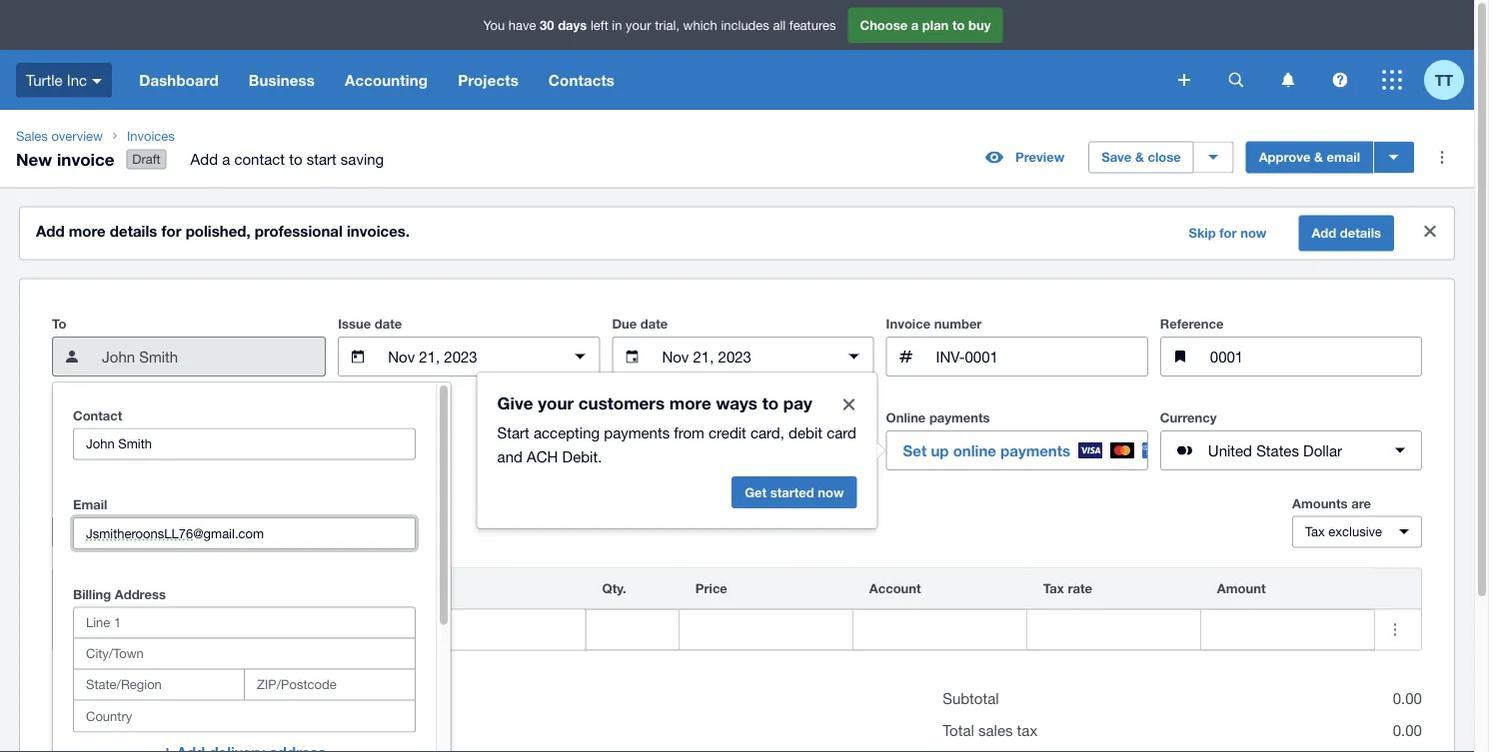 Task type: vqa. For each thing, say whether or not it's contained in the screenshot.
Add associated with Add more details for polished, professional invoices.
yes



Task type: locate. For each thing, give the bounding box(es) containing it.
approve & email
[[1259, 150, 1360, 165]]

2 horizontal spatial payments
[[1001, 442, 1071, 460]]

1 vertical spatial 0.00
[[1393, 722, 1422, 740]]

1 & from the left
[[1135, 150, 1144, 165]]

contacts
[[549, 71, 615, 89]]

for left polished,
[[161, 223, 181, 241]]

details
[[110, 223, 157, 241], [1340, 226, 1381, 241]]

you
[[483, 17, 505, 33]]

new invoice
[[16, 149, 114, 169]]

more date options image
[[560, 337, 600, 377], [834, 337, 874, 377]]

more inside status
[[69, 223, 106, 241]]

0 horizontal spatial a
[[222, 151, 230, 168]]

Reference text field
[[1208, 338, 1421, 376]]

1 horizontal spatial for
[[1220, 226, 1237, 241]]

1 horizontal spatial now
[[1241, 226, 1267, 241]]

0 horizontal spatial more
[[69, 223, 106, 241]]

0 vertical spatial more
[[69, 223, 106, 241]]

united
[[1208, 442, 1252, 459]]

date right due
[[641, 316, 668, 332]]

& right save
[[1135, 150, 1144, 165]]

have
[[509, 17, 536, 33]]

details inside add details button
[[1340, 226, 1381, 241]]

1 horizontal spatial a
[[911, 17, 919, 33]]

1 horizontal spatial more date options image
[[834, 337, 874, 377]]

1 more date options image from the left
[[560, 337, 600, 377]]

qty.
[[602, 581, 626, 597]]

are
[[1352, 496, 1371, 511]]

your right in
[[626, 17, 651, 33]]

Description text field
[[274, 611, 585, 649]]

a
[[911, 17, 919, 33], [222, 151, 230, 168]]

0 horizontal spatial svg image
[[1282, 72, 1295, 87]]

1 vertical spatial tax
[[1043, 581, 1064, 597]]

1 horizontal spatial date
[[641, 316, 668, 332]]

now inside add more details for polished, professional invoices. status
[[1241, 226, 1267, 241]]

to inside banner
[[952, 17, 965, 33]]

0 horizontal spatial your
[[538, 393, 574, 413]]

add for add a contact to start saving
[[190, 151, 218, 168]]

& left email
[[1314, 150, 1323, 165]]

0 vertical spatial now
[[1241, 226, 1267, 241]]

set up online payments
[[903, 442, 1071, 460]]

get started now
[[745, 485, 844, 500]]

0 vertical spatial tax
[[1305, 524, 1325, 540]]

due date
[[612, 316, 668, 332]]

days
[[558, 17, 587, 33]]

invoice number
[[886, 316, 982, 332]]

tax left rate
[[1043, 581, 1064, 597]]

more date options image up customers
[[560, 337, 600, 377]]

0 vertical spatial 0.00
[[1393, 690, 1422, 708]]

tax inside popup button
[[1305, 524, 1325, 540]]

1 0.00 from the top
[[1393, 690, 1422, 708]]

to
[[952, 17, 965, 33], [289, 151, 302, 168], [762, 393, 779, 413]]

1 date from the left
[[375, 316, 402, 332]]

0 vertical spatial to
[[952, 17, 965, 33]]

tax for tax rate
[[1043, 581, 1064, 597]]

new
[[16, 149, 52, 169]]

0 vertical spatial your
[[626, 17, 651, 33]]

left
[[591, 17, 608, 33]]

1 horizontal spatial details
[[1340, 226, 1381, 241]]

& for close
[[1135, 150, 1144, 165]]

invoices.
[[347, 223, 410, 241]]

1 horizontal spatial tax
[[1305, 524, 1325, 540]]

a for contact
[[222, 151, 230, 168]]

contact
[[234, 151, 285, 168]]

more date options image for issue date
[[560, 337, 600, 377]]

2 horizontal spatial add
[[1312, 226, 1337, 241]]

tax inside invoice line item list element
[[1043, 581, 1064, 597]]

ach
[[527, 448, 558, 465]]

a left contact
[[222, 151, 230, 168]]

your
[[626, 17, 651, 33], [538, 393, 574, 413]]

online
[[953, 442, 996, 460]]

show/hide fields button
[[52, 516, 181, 548]]

contacts button
[[534, 50, 630, 110]]

0 horizontal spatial date
[[375, 316, 402, 332]]

0 horizontal spatial more date options image
[[560, 337, 600, 377]]

add down approve & email button
[[1312, 226, 1337, 241]]

save & close button
[[1089, 142, 1194, 174]]

details left close image
[[1340, 226, 1381, 241]]

choose a plan to buy
[[860, 17, 991, 33]]

more down invoice
[[69, 223, 106, 241]]

to
[[52, 316, 66, 332]]

to left pay
[[762, 393, 779, 413]]

0 horizontal spatial for
[[161, 223, 181, 241]]

accounting
[[345, 71, 428, 89]]

customers
[[579, 393, 665, 413]]

billing address
[[73, 587, 166, 602]]

number
[[934, 316, 982, 332]]

0 horizontal spatial tax
[[1043, 581, 1064, 597]]

1 vertical spatial your
[[538, 393, 574, 413]]

2 vertical spatial to
[[762, 393, 779, 413]]

united states dollar
[[1208, 442, 1342, 459]]

choose
[[860, 17, 908, 33]]

2 more date options image from the left
[[834, 337, 874, 377]]

to left buy
[[952, 17, 965, 33]]

0.00 for total sales tax
[[1393, 722, 1422, 740]]

add down new invoice
[[36, 223, 65, 241]]

dashboard
[[139, 71, 219, 89]]

2 horizontal spatial to
[[952, 17, 965, 33]]

details down "draft"
[[110, 223, 157, 241]]

State/Region field
[[74, 670, 244, 700]]

debit.
[[562, 448, 602, 465]]

now right skip at right top
[[1241, 226, 1267, 241]]

0 vertical spatial a
[[911, 17, 919, 33]]

dashboard link
[[124, 50, 234, 110]]

0.00
[[1393, 690, 1422, 708], [1393, 722, 1422, 740]]

1 horizontal spatial payments
[[929, 410, 990, 426]]

rate
[[1068, 581, 1092, 597]]

started
[[770, 485, 814, 500]]

more date options image for due date
[[834, 337, 874, 377]]

1 horizontal spatial add
[[190, 151, 218, 168]]

approve & email button
[[1246, 142, 1373, 174]]

give your customers more ways to pay
[[497, 393, 812, 413]]

payments inside start accepting payments from credit card, debit card and ach debit.
[[604, 424, 670, 441]]

more line item options element
[[1375, 569, 1421, 609]]

banner containing dashboard
[[0, 0, 1474, 110]]

your up accepting
[[538, 393, 574, 413]]

now right started
[[818, 485, 844, 500]]

1 vertical spatial to
[[289, 151, 302, 168]]

exclusive
[[1329, 524, 1382, 540]]

reference
[[1160, 316, 1224, 332]]

polished,
[[186, 223, 251, 241]]

0 horizontal spatial now
[[818, 485, 844, 500]]

tax exclusive
[[1305, 524, 1382, 540]]

professional
[[255, 223, 343, 241]]

save & close
[[1102, 150, 1181, 165]]

more date options image up tout to set up payment services icon
[[834, 337, 874, 377]]

navigation containing dashboard
[[124, 50, 1164, 110]]

1 horizontal spatial &
[[1314, 150, 1323, 165]]

pay
[[783, 393, 812, 413]]

svg image left tt
[[1382, 70, 1402, 90]]

2 & from the left
[[1314, 150, 1323, 165]]

for right skip at right top
[[1220, 226, 1237, 241]]

svg image
[[1229, 72, 1244, 87], [1333, 72, 1348, 87], [1178, 74, 1190, 86], [92, 79, 102, 84]]

total sales tax
[[943, 722, 1038, 740]]

online payments
[[886, 410, 990, 426]]

tt button
[[1424, 50, 1474, 110]]

a inside banner
[[911, 17, 919, 33]]

Due date text field
[[660, 338, 826, 376]]

date right issue
[[375, 316, 402, 332]]

turtle inc button
[[0, 50, 124, 110]]

1 vertical spatial now
[[818, 485, 844, 500]]

more up from
[[669, 393, 711, 413]]

add details
[[1312, 226, 1381, 241]]

card
[[827, 424, 856, 441]]

svg image up "approve"
[[1282, 72, 1295, 87]]

Invoice number text field
[[934, 338, 1147, 376]]

now for add more details for polished, professional invoices.
[[1241, 226, 1267, 241]]

set up online payments button
[[886, 431, 1167, 471]]

more
[[69, 223, 106, 241], [669, 393, 711, 413]]

payments right online
[[1001, 442, 1071, 460]]

navigation
[[124, 50, 1164, 110]]

1 horizontal spatial more
[[669, 393, 711, 413]]

tax down amounts
[[1305, 524, 1325, 540]]

invoice
[[57, 149, 114, 169]]

contact
[[73, 408, 122, 423]]

tout to set up payment services image
[[829, 385, 869, 425]]

payments down customers
[[604, 424, 670, 441]]

to left start on the left of the page
[[289, 151, 302, 168]]

close image
[[1410, 212, 1450, 252]]

0 horizontal spatial add
[[36, 223, 65, 241]]

banner
[[0, 0, 1474, 110]]

account
[[869, 581, 921, 597]]

tax
[[1305, 524, 1325, 540], [1043, 581, 1064, 597]]

Contact text field
[[74, 429, 415, 459]]

add left contact
[[190, 151, 218, 168]]

a left plan
[[911, 17, 919, 33]]

add for add more details for polished, professional invoices.
[[36, 223, 65, 241]]

Amount field
[[1201, 611, 1374, 649]]

2 date from the left
[[641, 316, 668, 332]]

2 0.00 from the top
[[1393, 722, 1422, 740]]

sales overview
[[16, 128, 103, 143]]

0 horizontal spatial &
[[1135, 150, 1144, 165]]

payments up online
[[929, 410, 990, 426]]

to for plan
[[952, 17, 965, 33]]

Issue date text field
[[386, 338, 552, 376]]

fields
[[135, 524, 168, 540]]

0 horizontal spatial to
[[289, 151, 302, 168]]

svg image
[[1382, 70, 1402, 90], [1282, 72, 1295, 87]]

start
[[307, 151, 337, 168]]

add inside button
[[1312, 226, 1337, 241]]

date for issue date
[[375, 316, 402, 332]]

overview
[[51, 128, 103, 143]]

approve
[[1259, 150, 1311, 165]]

0 horizontal spatial payments
[[604, 424, 670, 441]]

1 vertical spatial a
[[222, 151, 230, 168]]

dollar
[[1303, 442, 1342, 459]]



Task type: describe. For each thing, give the bounding box(es) containing it.
in
[[612, 17, 622, 33]]

add details button
[[1299, 216, 1394, 252]]

email
[[1327, 150, 1360, 165]]

1 horizontal spatial svg image
[[1382, 70, 1402, 90]]

email
[[73, 497, 107, 513]]

skip for now button
[[1177, 218, 1279, 250]]

tt
[[1435, 71, 1453, 89]]

credit
[[709, 424, 746, 441]]

to for contact
[[289, 151, 302, 168]]

& for email
[[1314, 150, 1323, 165]]

0 horizontal spatial details
[[110, 223, 157, 241]]

set
[[903, 442, 927, 460]]

30
[[540, 17, 554, 33]]

navigation inside banner
[[124, 50, 1164, 110]]

preview
[[1016, 150, 1065, 165]]

invoices link
[[119, 126, 400, 146]]

get
[[745, 485, 767, 500]]

card,
[[751, 424, 785, 441]]

save
[[1102, 150, 1132, 165]]

united states dollar button
[[1160, 431, 1422, 471]]

tax for tax exclusive
[[1305, 524, 1325, 540]]

due
[[612, 316, 637, 332]]

from
[[674, 424, 705, 441]]

debit
[[789, 424, 823, 441]]

more line item options image
[[1375, 610, 1415, 650]]

inc
[[67, 71, 87, 89]]

all
[[773, 17, 786, 33]]

add more details for polished, professional invoices. status
[[20, 208, 1454, 260]]

To text field
[[100, 338, 325, 376]]

and
[[497, 448, 523, 465]]

payments inside "popup button"
[[1001, 442, 1071, 460]]

turtle inc
[[26, 71, 87, 89]]

projects
[[458, 71, 519, 89]]

ZIP/Postcode field
[[245, 670, 415, 700]]

accepting
[[534, 424, 600, 441]]

amount
[[1217, 581, 1266, 597]]

draft
[[132, 152, 161, 167]]

online
[[886, 410, 926, 426]]

includes
[[721, 17, 769, 33]]

price
[[695, 581, 727, 597]]

add for add details
[[1312, 226, 1337, 241]]

a for plan
[[911, 17, 919, 33]]

tax
[[1017, 722, 1038, 740]]

Billing Address field
[[74, 608, 415, 638]]

business button
[[234, 50, 330, 110]]

amounts are
[[1292, 496, 1371, 511]]

buy
[[969, 17, 991, 33]]

projects button
[[443, 50, 534, 110]]

1 horizontal spatial your
[[626, 17, 651, 33]]

total
[[943, 722, 974, 740]]

subtotal
[[943, 690, 999, 708]]

Email text field
[[74, 519, 415, 549]]

preview button
[[974, 142, 1077, 174]]

ways
[[716, 393, 758, 413]]

states
[[1257, 442, 1299, 459]]

add a contact to start saving
[[190, 151, 384, 168]]

tax rate
[[1043, 581, 1092, 597]]

sales overview link
[[8, 126, 111, 146]]

City/Town field
[[74, 639, 415, 669]]

invoice number element
[[886, 337, 1148, 377]]

date for due date
[[641, 316, 668, 332]]

which
[[683, 17, 717, 33]]

for inside button
[[1220, 226, 1237, 241]]

trial,
[[655, 17, 680, 33]]

show/hide
[[65, 524, 131, 540]]

sales
[[979, 722, 1013, 740]]

contact element
[[52, 337, 326, 377]]

invoice
[[886, 316, 931, 332]]

add more details for polished, professional invoices.
[[36, 223, 410, 241]]

Quantity field
[[586, 611, 679, 649]]

1 horizontal spatial to
[[762, 393, 779, 413]]

1 vertical spatial more
[[669, 393, 711, 413]]

Country field
[[74, 702, 415, 732]]

0.00 for subtotal
[[1393, 690, 1422, 708]]

plan
[[922, 17, 949, 33]]

more invoice options image
[[1422, 138, 1462, 178]]

sales
[[16, 128, 48, 143]]

svg image inside turtle inc popup button
[[92, 79, 102, 84]]

item
[[116, 581, 144, 597]]

address
[[115, 587, 166, 602]]

tax exclusive button
[[1292, 516, 1422, 548]]

invoice line item list element
[[52, 568, 1422, 651]]

now for start accepting payments from credit card, debit card and ach debit.
[[818, 485, 844, 500]]

skip for now
[[1189, 226, 1267, 241]]

give
[[497, 393, 533, 413]]

invoices
[[127, 128, 175, 143]]

accounting button
[[330, 50, 443, 110]]

issue date
[[338, 316, 402, 332]]

start
[[497, 424, 530, 441]]

start accepting payments from credit card, debit card and ach debit.
[[497, 424, 856, 465]]

amounts
[[1292, 496, 1348, 511]]

features
[[789, 17, 836, 33]]

get started now button
[[732, 477, 857, 509]]



